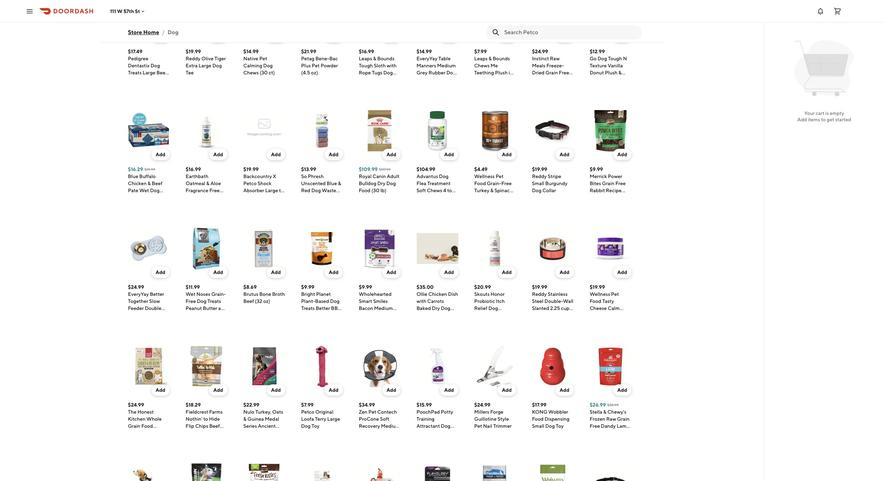 Task type: describe. For each thing, give the bounding box(es) containing it.
small inside $19.99 reddy stripe small burgundy dog collar
[[532, 181, 545, 186]]

small inside $7.99 leaps & bounds chews me teething plush in various styles small puppy toy
[[475, 84, 487, 90]]

earthbath oatmeal & aloe fragrance free pet shampoo (16 oz) image
[[186, 110, 227, 152]]

chewy
[[605, 195, 620, 201]]

$104.99 advantus dog flea treatment soft chews 4 to 22 lbs small (30 ct)
[[417, 167, 452, 208]]

blue inside $16.29 $19.99 blue buffalo chicken & beef pate wet dog food variety pack (12.5 oz x 6 ct)
[[128, 174, 138, 179]]

chews inside $7.99 leaps & bounds chews me teething plush in various styles small puppy toy
[[475, 63, 490, 69]]

dog inside $104.99 advantus dog flea treatment soft chews 4 to 22 lbs small (30 ct)
[[439, 174, 449, 179]]

add for $13.99 so phresh unscented blue & red dog waste bags (120 ct)
[[329, 152, 339, 158]]

$20.99
[[475, 285, 491, 290]]

so phresh 1.5 gal clear dispenser with pineapple bags image
[[301, 464, 343, 482]]

beef inside the $8.69 brutus bone broth beef (32 oz)
[[244, 299, 254, 304]]

(30 inside $104.99 advantus dog flea treatment soft chews 4 to 22 lbs small (30 ct)
[[444, 195, 452, 201]]

$14.99 for $14.99 native pet calming dog chews (30 ct)
[[244, 49, 259, 54]]

$24.99 the honest kitchen whole grain food clusters dog food chicken & oat recipe (5 lb)
[[128, 403, 170, 451]]

pet inside $34.99 zen pet contech procone soft recovery medium navy dog collar
[[369, 410, 377, 415]]

oz) inside the $24.99 instinct raw meals freeze- dried grain free cage-free chicken puppy dog food (9.5 oz)
[[565, 91, 572, 97]]

small inside $17.99 kong wobbler food dispensing small dog toy
[[532, 424, 545, 429]]

me
[[491, 63, 498, 69]]

57th
[[123, 8, 134, 14]]

dog inside $19.99 backcountry x petco shock absorber large to extra large dog collar
[[270, 195, 280, 201]]

food up turkey
[[475, 181, 486, 186]]

kitchen
[[128, 417, 146, 422]]

baked
[[417, 306, 431, 312]]

$16.99 for leaps
[[359, 49, 374, 54]]

$19.99 reddy stripe small burgundy dog collar
[[532, 167, 568, 194]]

trimmer
[[494, 424, 512, 429]]

frozen
[[590, 417, 606, 422]]

fowl
[[259, 431, 270, 437]]

(30 inside $14.99 native pet calming dog chews (30 ct)
[[260, 70, 268, 76]]

cups
[[561, 306, 572, 312]]

& inside $13.99 so phresh unscented blue & red dog waste bags (120 ct)
[[338, 181, 341, 186]]

olive
[[202, 56, 214, 61]]

add for $19.99 reddy stainless steel double-wall slanted 2.25 cups dog bowl
[[560, 270, 570, 275]]

$104.99
[[417, 167, 436, 172]]

toy inside $16.99 leaps & bounds tough sloth with rope tugs dog toy
[[359, 77, 367, 83]]

food down core
[[475, 202, 486, 208]]

extra inside $19.99 backcountry x petco shock absorber large to extra large dog collar
[[244, 195, 255, 201]]

oatmeal
[[186, 181, 205, 186]]

flea
[[417, 181, 427, 186]]

add for $24.99 millers forge guillotine style pet nail trimmer
[[502, 388, 512, 393]]

$35.00 ollie chicken dish with carrots baked dry dog food (5 lb)
[[417, 285, 458, 319]]

smiles
[[373, 299, 388, 304]]

$7.99 for $7.99 petco original loofa terry large dog toy
[[301, 403, 314, 408]]

food inside $109.99 $117.99 royal canin adult bulldog dry dog food (30 lb)
[[359, 188, 371, 194]]

zen pet contech procone soft recovery medium navy dog collar image
[[359, 346, 401, 388]]

toy inside the $7.99 petco original loofa terry large dog toy
[[312, 424, 320, 429]]

dental
[[370, 313, 385, 319]]

everyyay for $14.99
[[417, 56, 438, 61]]

pet inside $4.49 wellness pet food grain-free turkey & spinach core 95% dog food (12.5 oz)
[[496, 174, 504, 179]]

poochpad potty training attractant dog spray (16 oz) image
[[417, 346, 459, 388]]

flip
[[186, 424, 194, 429]]

pate
[[128, 188, 138, 194]]

with inside $35.00 ollie chicken dish with carrots baked dry dog food (5 lb)
[[417, 299, 427, 304]]

purebites freeze-dried dog treats lamb (3.35 oz) image
[[475, 464, 516, 482]]

various
[[475, 77, 491, 83]]

reddy stripe small burgundy dog collar image
[[532, 110, 574, 152]]

whimzees natural grain free daily dental long lasting dog treats stix small bag (28 ct) image
[[532, 464, 574, 482]]

$16.99 leaps & bounds tough sloth with rope tugs dog toy
[[359, 49, 397, 83]]

petco original loofa terry large dog toy image
[[301, 346, 343, 388]]

dog inside $16.29 $19.99 blue buffalo chicken & beef pate wet dog food variety pack (12.5 oz x 6 ct)
[[150, 188, 160, 194]]

add for $15.99 poochpad potty training attractant dog spray (16 oz)
[[445, 388, 454, 393]]

add for $9.99 wholehearted smart smiles bacon medium dog dental treats (6.5 oz)
[[387, 270, 397, 275]]

large down shock
[[265, 188, 278, 194]]

wet noses grain-free dog treats peanut butter and molasses (14 oz) image
[[186, 228, 227, 270]]

chews inside $104.99 advantus dog flea treatment soft chews 4 to 22 lbs small (30 ct)
[[427, 188, 443, 194]]

double
[[145, 306, 162, 312]]

dog inside $19.99 reddy olive tiger extra large dog tee
[[213, 63, 222, 69]]

merrick pet care fresh kisses grain free coconut botanicals oil medium dog treats (10 ct) image
[[244, 464, 285, 482]]

plant-
[[301, 299, 315, 304]]

spinach
[[495, 188, 513, 194]]

procone
[[359, 417, 379, 422]]

raw inside the $24.99 instinct raw meals freeze- dried grain free cage-free chicken puppy dog food (9.5 oz)
[[550, 56, 560, 61]]

soft inside $9.99 merrick power bites grain free rabbit recipe soft & chewy dog treats (6 oz)
[[590, 195, 599, 201]]

open menu image
[[25, 7, 34, 15]]

wholehearted smart smiles bacon medium dog dental treats (6.5 oz) image
[[359, 228, 401, 270]]

$117.99
[[379, 167, 391, 172]]

add for $9.99 merrick power bites grain free rabbit recipe soft & chewy dog treats (6 oz)
[[618, 152, 628, 158]]

with inside $16.99 leaps & bounds tough sloth with rope tugs dog toy
[[387, 63, 397, 69]]

(14 inside the $26.99 $35.99 stella & chewy's frozen raw grain free dandy lamb dinner patties dog food (14 oz)
[[613, 438, 620, 444]]

& inside the $26.99 $35.99 stella & chewy's frozen raw grain free dandy lamb dinner patties dog food (14 oz)
[[604, 410, 607, 415]]

table
[[439, 56, 451, 61]]

to inside $19.99 backcountry x petco shock absorber large to extra large dog collar
[[279, 188, 284, 194]]

bowl inside the $24.99 everyyay better together slow feeder double diner 1.72 cup blue dog bowl
[[150, 320, 161, 326]]

(12.5 for food
[[128, 202, 139, 208]]

(6 inside $9.99 merrick power bites grain free rabbit recipe soft & chewy dog treats (6 oz)
[[605, 202, 610, 208]]

& inside $4.49 wellness pet food grain-free turkey & spinach core 95% dog food (12.5 oz)
[[491, 188, 494, 194]]

$22.99 nulo turkey, oats & guinea medal series ancient grains fowl dry puppy dog food (4.5 lb)
[[244, 403, 283, 451]]

broth
[[272, 292, 285, 297]]

add for $109.99 $117.99 royal canin adult bulldog dry dog food (30 lb)
[[387, 152, 397, 158]]

everyyay better together slow feeder double diner 1.72 cup blue dog bowl image
[[128, 228, 170, 270]]

dog inside $16.99 leaps & bounds tough sloth with rope tugs dog toy
[[384, 70, 393, 76]]

medal
[[265, 417, 279, 422]]

ct) inside $14.99 native pet calming dog chews (30 ct)
[[269, 70, 275, 76]]

ct) inside $104.99 advantus dog flea treatment soft chews 4 to 22 lbs small (30 ct)
[[417, 202, 423, 208]]

$24.99 for instinct
[[532, 49, 549, 54]]

advantus dog flea treatment soft chews 4 to 22 lbs small (30 ct) image
[[417, 110, 459, 152]]

dog up $17.49
[[128, 26, 149, 39]]

tugs
[[372, 70, 383, 76]]

lb) inside $109.99 $117.99 royal canin adult bulldog dry dog food (30 lb)
[[381, 188, 387, 194]]

guillotine
[[475, 417, 497, 422]]

oz) inside $20.99 skouts honor probiotic itch relief dog shampoo (16 oz)
[[505, 313, 512, 319]]

lb) inside $35.00 ollie chicken dish with carrots baked dry dog food (5 lb)
[[435, 313, 441, 319]]

meals
[[532, 63, 546, 69]]

lb) inside $24.99 the honest kitchen whole grain food clusters dog food chicken & oat recipe (5 lb)
[[151, 445, 157, 451]]

instinct
[[532, 56, 549, 61]]

recipe inside $24.99 the honest kitchen whole grain food clusters dog food chicken & oat recipe (5 lb)
[[128, 445, 144, 451]]

$9.99 bright planet plant-based dog treats better bbq chicken (6 oz)
[[301, 285, 342, 319]]

style
[[498, 417, 509, 422]]

$24.99 for millers
[[475, 403, 491, 408]]

godog checkers skinny chew guard rooster mini dog toy image
[[359, 464, 401, 482]]

$12.99
[[590, 49, 605, 54]]

bbq
[[331, 306, 342, 312]]

oz) inside $18.29 fieldcrest farms nothin' to hide flip chips beef dog treats (8.5 oz)
[[186, 438, 193, 444]]

22
[[417, 195, 422, 201]]

food up oat in the bottom of the page
[[158, 431, 170, 437]]

ollie
[[417, 292, 428, 297]]

toy inside $7.99 leaps & bounds chews me teething plush in various styles small puppy toy
[[504, 84, 512, 90]]

shampoo inside the $16.99 earthbath oatmeal & aloe fragrance free pet shampoo (16 oz)
[[195, 195, 216, 201]]

loofa
[[301, 417, 314, 422]]

$16.99 for earthbath
[[186, 167, 201, 172]]

to inside $104.99 advantus dog flea treatment soft chews 4 to 22 lbs small (30 ct)
[[448, 188, 452, 194]]

empty retail cart image
[[792, 35, 858, 102]]

unscented
[[301, 181, 326, 186]]

skouts
[[475, 292, 490, 297]]

probiotic
[[475, 299, 495, 304]]

so phresh unscented blue & red dog waste bags (120 ct) image
[[301, 110, 343, 152]]

Search Petco search field
[[505, 29, 637, 36]]

toy inside $17.99 kong wobbler food dispensing small dog toy
[[556, 424, 564, 429]]

add for $34.99 zen pet contech procone soft recovery medium navy dog collar
[[387, 388, 397, 393]]

(30 inside $109.99 $117.99 royal canin adult bulldog dry dog food (30 lb)
[[372, 188, 380, 194]]

$24.99 for everyyay
[[128, 285, 144, 290]]

backcountry x petco shock absorber large to extra large dog collar image
[[244, 110, 285, 152]]

bags
[[301, 195, 312, 201]]

dog inside $19.99 reddy stripe small burgundy dog collar
[[532, 188, 542, 194]]

ancient
[[258, 424, 276, 429]]

reddy for burgundy
[[532, 174, 547, 179]]

treats inside $11.99 wet noses grain- free dog treats peanut butter and molasses (14 oz)
[[208, 299, 221, 304]]

ct) inside $17.49 pedigree dentastix dog treats large beef (40 ct)
[[137, 77, 143, 83]]

& inside $22.99 nulo turkey, oats & guinea medal series ancient grains fowl dry puppy dog food (4.5 lb)
[[244, 417, 247, 422]]

add inside your cart is empty add items to get started
[[798, 117, 808, 123]]

add for $24.99 instinct raw meals freeze- dried grain free cage-free chicken puppy dog food (9.5 oz)
[[560, 34, 570, 40]]

leaps for leaps & bounds tough sloth with rope tugs dog toy
[[359, 56, 372, 61]]

$18.29
[[186, 403, 201, 408]]

x
[[146, 202, 148, 208]]

bone
[[259, 292, 271, 297]]

soft for $34.99 zen pet contech procone soft recovery medium navy dog collar
[[380, 417, 390, 422]]

sloth
[[374, 63, 386, 69]]

the honest kitchen whole grain food clusters dog food chicken & oat recipe (5 lb) image
[[128, 346, 170, 388]]

brutus bone broth beef (32 oz) image
[[244, 228, 285, 270]]

beef inside $16.29 $19.99 blue buffalo chicken & beef pate wet dog food variety pack (12.5 oz x 6 ct)
[[152, 181, 163, 186]]

$19.99 for reddy stripe small burgundy dog collar
[[532, 167, 548, 172]]

ollie chicken dish with carrots baked dry dog food (5 lb) image
[[417, 228, 459, 270]]

(5 inside $24.99 the honest kitchen whole grain food clusters dog food chicken & oat recipe (5 lb)
[[145, 445, 150, 451]]

beef inside $17.49 pedigree dentastix dog treats large beef (40 ct)
[[157, 70, 167, 76]]

petco inside $19.99 backcountry x petco shock absorber large to extra large dog collar
[[244, 181, 257, 186]]

calming
[[244, 63, 262, 69]]

wet inside $16.29 $19.99 blue buffalo chicken & beef pate wet dog food variety pack (12.5 oz x 6 ct)
[[139, 188, 149, 194]]

add for $7.99 petco original loofa terry large dog toy
[[329, 388, 339, 393]]

$21.99
[[301, 49, 316, 54]]

rubber
[[429, 70, 446, 76]]

molasses
[[186, 313, 206, 319]]

stella
[[590, 410, 603, 415]]

medium inside $9.99 wholehearted smart smiles bacon medium dog dental treats (6.5 oz)
[[374, 306, 393, 312]]

red
[[301, 188, 311, 194]]

bounds for me
[[493, 56, 510, 61]]

(6 inside $9.99 bright planet plant-based dog treats better bbq chicken (6 oz)
[[321, 313, 326, 319]]

0 items, open order cart image
[[834, 7, 842, 15]]

grain inside the $26.99 $35.99 stella & chewy's frozen raw grain free dandy lamb dinner patties dog food (14 oz)
[[618, 417, 630, 422]]

home
[[143, 29, 159, 36]]

dog inside $109.99 $117.99 royal canin adult bulldog dry dog food (30 lb)
[[387, 181, 396, 186]]

tee
[[186, 70, 194, 76]]

small inside $104.99 advantus dog flea treatment soft chews 4 to 22 lbs small (30 ct)
[[431, 195, 443, 201]]

cart
[[816, 111, 825, 116]]

dog inside $35.00 ollie chicken dish with carrots baked dry dog food (5 lb)
[[441, 306, 451, 312]]

1.72
[[141, 313, 150, 319]]

$16.29
[[128, 167, 143, 172]]

& inside $7.99 leaps & bounds chews me teething plush in various styles small puppy toy
[[489, 56, 492, 61]]

add for $24.99 everyyay better together slow feeder double diner 1.72 cup blue dog bowl
[[156, 270, 165, 275]]

/
[[162, 29, 165, 36]]

dried
[[532, 70, 545, 76]]

add for $4.49 wellness pet food grain-free turkey & spinach core 95% dog food (12.5 oz)
[[502, 152, 512, 158]]

in
[[509, 70, 513, 76]]

free inside the $26.99 $35.99 stella & chewy's frozen raw grain free dandy lamb dinner patties dog food (14 oz)
[[590, 424, 600, 429]]

bowl inside $19.99 reddy stainless steel double-wall slanted 2.25 cups dog bowl
[[543, 313, 554, 319]]

shampoo inside $20.99 skouts honor probiotic itch relief dog shampoo (16 oz)
[[475, 313, 496, 319]]

(120
[[313, 195, 323, 201]]

bright
[[301, 292, 315, 297]]

wobbler
[[549, 410, 569, 415]]

chicken inside the $24.99 instinct raw meals freeze- dried grain free cage-free chicken puppy dog food (9.5 oz)
[[532, 84, 551, 90]]

(4.5 inside $21.99 petag bene-bac plus pet powder (4.5 oz)
[[301, 70, 310, 76]]

double-
[[545, 299, 564, 304]]

oats
[[273, 410, 283, 415]]

petco inside the $7.99 petco original loofa terry large dog toy
[[301, 410, 315, 415]]

pedigree
[[128, 56, 148, 61]]

poochpad
[[417, 410, 440, 415]]

so
[[301, 174, 307, 179]]

x
[[273, 174, 276, 179]]

raw inside the $26.99 $35.99 stella & chewy's frozen raw grain free dandy lamb dinner patties dog food (14 oz)
[[607, 417, 617, 422]]

grain- inside $11.99 wet noses grain- free dog treats peanut butter and molasses (14 oz)
[[211, 292, 226, 297]]

free inside $9.99 merrick power bites grain free rabbit recipe soft & chewy dog treats (6 oz)
[[616, 181, 626, 186]]

reddy for double-
[[532, 292, 547, 297]]

diner
[[128, 313, 140, 319]]

ct) inside $13.99 so phresh unscented blue & red dog waste bags (120 ct)
[[324, 195, 330, 201]]

add for $26.99 $35.99 stella & chewy's frozen raw grain free dandy lamb dinner patties dog food (14 oz)
[[618, 388, 628, 393]]

add for $19.99 reddy stripe small burgundy dog collar
[[560, 152, 570, 158]]

$15.99
[[417, 403, 432, 408]]

dog inside $4.49 wellness pet food grain-free turkey & spinach core 95% dog food (12.5 oz)
[[498, 195, 507, 201]]

shock
[[258, 181, 272, 186]]

dinner
[[590, 431, 605, 437]]

noses
[[197, 292, 210, 297]]

$9.99 for $9.99 bright planet plant-based dog treats better bbq chicken (6 oz)
[[301, 285, 315, 290]]

$24.99 instinct raw meals freeze- dried grain free cage-free chicken puppy dog food (9.5 oz)
[[532, 49, 572, 97]]



Task type: vqa. For each thing, say whether or not it's contained in the screenshot.


Task type: locate. For each thing, give the bounding box(es) containing it.
1 vertical spatial chews
[[244, 70, 259, 76]]

pet up spinach
[[496, 174, 504, 179]]

2 (12.5 from the left
[[487, 202, 498, 208]]

add for $11.99 wet noses grain- free dog treats peanut butter and molasses (14 oz)
[[213, 270, 223, 275]]

treats inside $9.99 wholehearted smart smiles bacon medium dog dental treats (6.5 oz)
[[386, 313, 399, 319]]

toy down dispensing
[[556, 424, 564, 429]]

backcountry
[[244, 174, 272, 179]]

nutramax cosequin senior dog supplement soft chews (60 ct) image
[[186, 464, 227, 482]]

food down baked
[[417, 313, 428, 319]]

slow
[[149, 299, 160, 304]]

0 horizontal spatial $16.99
[[186, 167, 201, 172]]

chicken inside $9.99 bright planet plant-based dog treats better bbq chicken (6 oz)
[[301, 313, 320, 319]]

petco
[[244, 181, 257, 186], [301, 410, 315, 415]]

$19.99 for reddy olive tiger extra large dog tee
[[186, 49, 201, 54]]

dog inside $22.99 nulo turkey, oats & guinea medal series ancient grains fowl dry puppy dog food (4.5 lb)
[[259, 438, 269, 444]]

1 horizontal spatial collar
[[382, 431, 396, 437]]

carrots
[[428, 299, 444, 304]]

millers
[[475, 410, 490, 415]]

oat
[[152, 438, 161, 444]]

food inside $16.29 $19.99 blue buffalo chicken & beef pate wet dog food variety pack (12.5 oz x 6 ct)
[[128, 195, 140, 201]]

reddy for extra
[[186, 56, 201, 61]]

(6.5
[[359, 320, 368, 326]]

youly bling 8"-10" black dog collar image
[[590, 464, 632, 482]]

oz) inside $9.99 merrick power bites grain free rabbit recipe soft & chewy dog treats (6 oz)
[[611, 202, 617, 208]]

0 horizontal spatial (5
[[145, 445, 150, 451]]

$7.99 for $7.99 leaps & bounds chews me teething plush in various styles small puppy toy
[[475, 49, 487, 54]]

$35.99
[[608, 403, 619, 408]]

1 vertical spatial grain-
[[211, 292, 226, 297]]

bowl down cup
[[150, 320, 161, 326]]

raw up freeze-
[[550, 56, 560, 61]]

0 vertical spatial (16
[[217, 195, 224, 201]]

1 vertical spatial (4.5
[[244, 445, 253, 451]]

2 leaps from the left
[[475, 56, 488, 61]]

(9.5
[[555, 91, 564, 97]]

0 vertical spatial grain-
[[487, 181, 502, 186]]

large for $19.99
[[199, 63, 212, 69]]

1 vertical spatial petco
[[301, 410, 315, 415]]

2 vertical spatial soft
[[380, 417, 390, 422]]

0 vertical spatial $7.99
[[475, 49, 487, 54]]

add for $104.99 advantus dog flea treatment soft chews 4 to 22 lbs small (30 ct)
[[445, 152, 454, 158]]

1 bounds from the left
[[378, 56, 395, 61]]

grain- up spinach
[[487, 181, 502, 186]]

pet inside the $16.99 earthbath oatmeal & aloe fragrance free pet shampoo (16 oz)
[[186, 195, 194, 201]]

food down patties
[[601, 438, 612, 444]]

bulldog
[[359, 181, 377, 186]]

1 horizontal spatial chews
[[427, 188, 443, 194]]

1 vertical spatial (14
[[613, 438, 620, 444]]

$26.99 $35.99 stella & chewy's frozen raw grain free dandy lamb dinner patties dog food (14 oz)
[[590, 403, 630, 444]]

puppy down 'styles'
[[488, 84, 503, 90]]

(16
[[217, 195, 224, 201], [497, 313, 504, 319], [431, 431, 437, 437]]

$34.99 zen pet contech procone soft recovery medium navy dog collar
[[359, 403, 400, 437]]

add for $20.99 skouts honor probiotic itch relief dog shampoo (16 oz)
[[502, 270, 512, 275]]

oz) down flip
[[186, 438, 193, 444]]

soft down contech
[[380, 417, 390, 422]]

buffalo
[[139, 174, 156, 179]]

beef inside $18.29 fieldcrest farms nothin' to hide flip chips beef dog treats (8.5 oz)
[[209, 424, 220, 429]]

(12.5 inside $16.29 $19.99 blue buffalo chicken & beef pate wet dog food variety pack (12.5 oz x 6 ct)
[[128, 202, 139, 208]]

1 vertical spatial wet
[[186, 292, 196, 297]]

1 vertical spatial $16.99
[[186, 167, 201, 172]]

1 $14.99 from the left
[[244, 49, 259, 54]]

(6 down chewy at the top of the page
[[605, 202, 610, 208]]

oz) down "bone"
[[263, 299, 270, 304]]

1 vertical spatial shampoo
[[475, 313, 496, 319]]

oz) inside the $8.69 brutus bone broth beef (32 oz)
[[263, 299, 270, 304]]

skouts honor probiotic itch relief dog shampoo (16 oz) image
[[475, 228, 516, 270]]

large down "dentastix"
[[143, 70, 156, 76]]

large for $7.99
[[327, 417, 340, 422]]

dog inside $17.99 kong wobbler food dispensing small dog toy
[[546, 424, 555, 429]]

1 horizontal spatial $7.99
[[475, 49, 487, 54]]

soft inside $104.99 advantus dog flea treatment soft chews 4 to 22 lbs small (30 ct)
[[417, 188, 426, 194]]

soft down rabbit on the right of the page
[[590, 195, 599, 201]]

1 vertical spatial (30
[[372, 188, 380, 194]]

wholehearted
[[359, 292, 392, 297]]

1 leaps from the left
[[359, 56, 372, 61]]

0 vertical spatial raw
[[550, 56, 560, 61]]

oz) inside the $26.99 $35.99 stella & chewy's frozen raw grain free dandy lamb dinner patties dog food (14 oz)
[[621, 438, 628, 444]]

1 vertical spatial soft
[[590, 195, 599, 201]]

dog down potty
[[441, 424, 451, 429]]

2 horizontal spatial puppy
[[552, 84, 567, 90]]

bene-
[[316, 56, 330, 61]]

to
[[822, 117, 826, 123], [279, 188, 284, 194], [448, 188, 452, 194], [204, 417, 208, 422]]

large down absorber
[[256, 195, 269, 201]]

add for $35.00 ollie chicken dish with carrots baked dry dog food (5 lb)
[[445, 270, 454, 275]]

chews down calming
[[244, 70, 259, 76]]

everyyay up "manners"
[[417, 56, 438, 61]]

1 horizontal spatial wet
[[186, 292, 196, 297]]

$9.99 merrick power bites grain free rabbit recipe soft & chewy dog treats (6 oz)
[[590, 167, 631, 208]]

(14 down patties
[[613, 438, 620, 444]]

111 w 57th st button
[[110, 8, 146, 14]]

$14.99 for $14.99 everyyay table manners medium grey rubber dog placemat
[[417, 49, 432, 54]]

0 horizontal spatial extra
[[186, 63, 198, 69]]

& down nulo
[[244, 417, 247, 422]]

puppy for $7.99 leaps & bounds chews me teething plush in various styles small puppy toy
[[488, 84, 503, 90]]

$14.99 everyyay table manners medium grey rubber dog placemat
[[417, 49, 456, 83]]

1 vertical spatial bowl
[[150, 320, 161, 326]]

bac
[[330, 56, 338, 61]]

collar inside $19.99 backcountry x petco shock absorber large to extra large dog collar
[[244, 202, 257, 208]]

pet right native at the left top of page
[[259, 56, 267, 61]]

(5 down clusters
[[145, 445, 150, 451]]

1 horizontal spatial puppy
[[488, 84, 503, 90]]

1 vertical spatial (6
[[321, 313, 326, 319]]

add button
[[151, 31, 170, 42], [151, 31, 170, 42], [498, 31, 516, 42], [498, 31, 516, 42], [556, 31, 574, 42], [556, 31, 574, 42], [614, 31, 632, 42], [614, 31, 632, 42], [151, 149, 170, 160], [151, 149, 170, 160], [209, 149, 227, 160], [209, 149, 227, 160], [267, 149, 285, 160], [267, 149, 285, 160], [325, 149, 343, 160], [325, 149, 343, 160], [383, 149, 401, 160], [383, 149, 401, 160], [440, 149, 459, 160], [440, 149, 459, 160], [498, 149, 516, 160], [498, 149, 516, 160], [556, 149, 574, 160], [556, 149, 574, 160], [614, 149, 632, 160], [614, 149, 632, 160], [151, 267, 170, 278], [151, 267, 170, 278], [209, 267, 227, 278], [209, 267, 227, 278], [267, 267, 285, 278], [267, 267, 285, 278], [325, 267, 343, 278], [325, 267, 343, 278], [383, 267, 401, 278], [383, 267, 401, 278], [440, 267, 459, 278], [440, 267, 459, 278], [498, 267, 516, 278], [498, 267, 516, 278], [556, 267, 574, 278], [556, 267, 574, 278], [614, 267, 632, 278], [614, 267, 632, 278], [151, 385, 170, 396], [151, 385, 170, 396], [209, 385, 227, 396], [209, 385, 227, 396], [267, 385, 285, 396], [267, 385, 285, 396], [325, 385, 343, 396], [325, 385, 343, 396], [383, 385, 401, 396], [383, 385, 401, 396], [440, 385, 459, 396], [440, 385, 459, 396], [498, 385, 516, 396], [498, 385, 516, 396], [556, 385, 574, 396], [556, 385, 574, 396], [614, 385, 632, 396], [614, 385, 632, 396]]

1 horizontal spatial recipe
[[606, 188, 622, 194]]

2 horizontal spatial $9.99
[[590, 167, 603, 172]]

cup
[[151, 313, 160, 319]]

(12.5
[[128, 202, 139, 208], [487, 202, 498, 208]]

kong wobbler food dispensing small dog toy image
[[532, 346, 574, 388]]

nulo turkey, oats & guinea medal series ancient grains fowl dry puppy dog food (4.5 lb) image
[[244, 346, 285, 388]]

1 vertical spatial reddy
[[532, 174, 547, 179]]

$26.99
[[590, 403, 606, 408]]

$7.99 up loofa
[[301, 403, 314, 408]]

2 horizontal spatial collar
[[543, 188, 556, 194]]

(5 inside $35.00 ollie chicken dish with carrots baked dry dog food (5 lb)
[[429, 313, 434, 319]]

dog down 1.72
[[139, 320, 149, 326]]

1 horizontal spatial shampoo
[[475, 313, 496, 319]]

wellness pet food grain-free turkey & spinach core 95% dog food (12.5 oz) image
[[475, 110, 516, 152]]

blue buffalo chicken & beef pate wet dog food variety pack (12.5 oz x 6 ct) image
[[128, 110, 170, 152]]

shampoo down fragrance
[[195, 195, 216, 201]]

oz) down chewy at the top of the page
[[611, 202, 617, 208]]

medium inside $34.99 zen pet contech procone soft recovery medium navy dog collar
[[381, 424, 400, 429]]

oz) down patties
[[621, 438, 628, 444]]

youly reflective small pink & multi-color dog harness image
[[128, 464, 170, 482]]

0 vertical spatial (6
[[605, 202, 610, 208]]

add for $24.99 the honest kitchen whole grain food clusters dog food chicken & oat recipe (5 lb)
[[156, 388, 165, 393]]

1 vertical spatial (16
[[497, 313, 504, 319]]

your
[[805, 111, 815, 116]]

large inside $17.49 pedigree dentastix dog treats large beef (40 ct)
[[143, 70, 156, 76]]

add for $7.99 leaps & bounds chews me teething plush in various styles small puppy toy
[[502, 34, 512, 40]]

0 horizontal spatial puppy
[[244, 438, 258, 444]]

add
[[156, 34, 165, 40], [502, 34, 512, 40], [560, 34, 570, 40], [618, 34, 628, 40], [798, 117, 808, 123], [156, 152, 165, 158], [213, 152, 223, 158], [271, 152, 281, 158], [329, 152, 339, 158], [387, 152, 397, 158], [445, 152, 454, 158], [502, 152, 512, 158], [560, 152, 570, 158], [618, 152, 628, 158], [156, 270, 165, 275], [213, 270, 223, 275], [271, 270, 281, 275], [329, 270, 339, 275], [387, 270, 397, 275], [445, 270, 454, 275], [502, 270, 512, 275], [560, 270, 570, 275], [618, 270, 628, 275], [156, 388, 165, 393], [213, 388, 223, 393], [271, 388, 281, 393], [329, 388, 339, 393], [387, 388, 397, 393], [445, 388, 454, 393], [502, 388, 512, 393], [560, 388, 570, 393], [618, 388, 628, 393]]

2 bounds from the left
[[493, 56, 510, 61]]

$24.99 inside $24.99 millers forge guillotine style pet nail trimmer
[[475, 403, 491, 408]]

shampoo down relief
[[475, 313, 496, 319]]

dog up (120
[[312, 188, 321, 194]]

leaps for leaps & bounds chews me teething plush in various styles small puppy toy
[[475, 56, 488, 61]]

beef down the brutus
[[244, 299, 254, 304]]

better
[[150, 292, 164, 297], [316, 306, 330, 312]]

everyyay for $24.99
[[128, 292, 149, 297]]

wet up 'variety'
[[139, 188, 149, 194]]

$9.99 for $9.99 merrick power bites grain free rabbit recipe soft & chewy dog treats (6 oz)
[[590, 167, 603, 172]]

large inside $19.99 reddy olive tiger extra large dog tee
[[199, 63, 212, 69]]

dog down shock
[[270, 195, 280, 201]]

medium down the smiles
[[374, 306, 393, 312]]

0 horizontal spatial with
[[387, 63, 397, 69]]

dentastix
[[128, 63, 150, 69]]

1 vertical spatial extra
[[244, 195, 255, 201]]

chewy's
[[608, 410, 627, 415]]

1 vertical spatial $7.99
[[301, 403, 314, 408]]

0 vertical spatial reddy
[[186, 56, 201, 61]]

1 horizontal spatial leaps
[[475, 56, 488, 61]]

$17.49 pedigree dentastix dog treats large beef (40 ct)
[[128, 49, 167, 83]]

$19.99 inside $19.99 reddy stripe small burgundy dog collar
[[532, 167, 548, 172]]

small down various
[[475, 84, 487, 90]]

1 vertical spatial raw
[[607, 417, 617, 422]]

bowl down the 2.25
[[543, 313, 554, 319]]

0 horizontal spatial (4.5
[[244, 445, 253, 451]]

based
[[315, 299, 329, 304]]

food inside the $26.99 $35.99 stella & chewy's frozen raw grain free dandy lamb dinner patties dog food (14 oz)
[[601, 438, 612, 444]]

lb) down 'canin' on the left top of the page
[[381, 188, 387, 194]]

dog down fowl
[[259, 438, 269, 444]]

collar inside $19.99 reddy stripe small burgundy dog collar
[[543, 188, 556, 194]]

oz) inside $4.49 wellness pet food grain-free turkey & spinach core 95% dog food (12.5 oz)
[[499, 202, 506, 208]]

royal canin adult bulldog dry dog food (30 lb) image
[[359, 110, 401, 152]]

$7.99 leaps & bounds chews me teething plush in various styles small puppy toy
[[475, 49, 513, 90]]

treats right dental
[[386, 313, 399, 319]]

leaps up tough at left
[[359, 56, 372, 61]]

& inside $9.99 merrick power bites grain free rabbit recipe soft & chewy dog treats (6 oz)
[[600, 195, 604, 201]]

1 vertical spatial better
[[316, 306, 330, 312]]

dog inside the $14.99 everyyay table manners medium grey rubber dog placemat
[[447, 70, 456, 76]]

0 horizontal spatial raw
[[550, 56, 560, 61]]

$19.99 inside $19.99 reddy olive tiger extra large dog tee
[[186, 49, 201, 54]]

1 horizontal spatial (6
[[605, 202, 610, 208]]

dog up oat in the bottom of the page
[[148, 431, 157, 437]]

dog right chewy at the top of the page
[[621, 195, 631, 201]]

collar inside $34.99 zen pet contech procone soft recovery medium navy dog collar
[[382, 431, 396, 437]]

leaps up teething
[[475, 56, 488, 61]]

pet left nail
[[475, 424, 483, 429]]

$19.99 for backcountry x petco shock absorber large to extra large dog collar
[[244, 167, 259, 172]]

& up the 95%
[[491, 188, 494, 194]]

dog down flip
[[186, 431, 195, 437]]

1 horizontal spatial (12.5
[[487, 202, 498, 208]]

$17.49
[[128, 49, 143, 54]]

111 w 57th st
[[110, 8, 140, 14]]

add for $17.49 pedigree dentastix dog treats large beef (40 ct)
[[156, 34, 165, 40]]

& inside $16.99 leaps & bounds tough sloth with rope tugs dog toy
[[373, 56, 377, 61]]

plus
[[301, 63, 311, 69]]

store home / dog
[[128, 29, 179, 36]]

extra down absorber
[[244, 195, 255, 201]]

dog up bbq
[[330, 299, 340, 304]]

1 horizontal spatial $16.99
[[359, 49, 374, 54]]

chicken inside $35.00 ollie chicken dish with carrots baked dry dog food (5 lb)
[[429, 292, 447, 297]]

$109.99
[[359, 167, 378, 172]]

stripe
[[548, 174, 562, 179]]

0 vertical spatial recipe
[[606, 188, 622, 194]]

$8.69
[[244, 285, 257, 290]]

0 horizontal spatial (6
[[321, 313, 326, 319]]

2 vertical spatial dry
[[271, 431, 279, 437]]

1 vertical spatial everyyay
[[128, 292, 149, 297]]

oz) inside $9.99 bright planet plant-based dog treats better bbq chicken (6 oz)
[[327, 313, 334, 319]]

0 horizontal spatial chews
[[244, 70, 259, 76]]

to left the get
[[822, 117, 826, 123]]

add for $19.99 backcountry x petco shock absorber large to extra large dog collar
[[271, 152, 281, 158]]

styles
[[492, 77, 506, 83]]

111
[[110, 8, 116, 14]]

1 horizontal spatial raw
[[607, 417, 617, 422]]

kong
[[532, 410, 548, 415]]

to inside your cart is empty add items to get started
[[822, 117, 826, 123]]

bounds for sloth
[[378, 56, 395, 61]]

soft for $104.99 advantus dog flea treatment soft chews 4 to 22 lbs small (30 ct)
[[417, 188, 426, 194]]

native
[[244, 56, 258, 61]]

1 horizontal spatial bowl
[[543, 313, 554, 319]]

puppy for $22.99 nulo turkey, oats & guinea medal series ancient grains fowl dry puppy dog food (4.5 lb)
[[244, 438, 258, 444]]

together
[[128, 299, 148, 304]]

puppy inside the $24.99 instinct raw meals freeze- dried grain free cage-free chicken puppy dog food (9.5 oz)
[[552, 84, 567, 90]]

add for $22.99 nulo turkey, oats & guinea medal series ancient grains fowl dry puppy dog food (4.5 lb)
[[271, 388, 281, 393]]

treats inside $18.29 fieldcrest farms nothin' to hide flip chips beef dog treats (8.5 oz)
[[196, 431, 210, 437]]

$11.99
[[186, 285, 200, 290]]

started
[[836, 117, 852, 123]]

$24.99 inside $24.99 the honest kitchen whole grain food clusters dog food chicken & oat recipe (5 lb)
[[128, 403, 144, 408]]

2 vertical spatial (16
[[431, 431, 437, 437]]

add for $8.69 brutus bone broth beef (32 oz)
[[271, 270, 281, 275]]

merrick power bites grain free rabbit recipe soft & chewy dog treats (6 oz) image
[[590, 110, 632, 152]]

pet inside $14.99 native pet calming dog chews (30 ct)
[[259, 56, 267, 61]]

pet
[[259, 56, 267, 61], [312, 63, 320, 69], [496, 174, 504, 179], [186, 195, 194, 201], [369, 410, 377, 415], [475, 424, 483, 429]]

large for $17.49
[[143, 70, 156, 76]]

dog down slanted at the bottom right of the page
[[532, 313, 542, 319]]

& down rabbit on the right of the page
[[600, 195, 604, 201]]

1 horizontal spatial (5
[[429, 313, 434, 319]]

$7.99
[[475, 49, 487, 54], [301, 403, 314, 408]]

$24.99
[[532, 49, 549, 54], [128, 285, 144, 290], [128, 403, 144, 408], [475, 403, 491, 408]]

dog inside $9.99 wholehearted smart smiles bacon medium dog dental treats (6.5 oz)
[[359, 313, 369, 319]]

1 horizontal spatial everyyay
[[417, 56, 438, 61]]

earthbath
[[186, 174, 209, 179]]

1 horizontal spatial $14.99
[[417, 49, 432, 54]]

reddy stainless steel double-wall slanted 2.25 cups dog bowl image
[[532, 228, 574, 270]]

puppy down grains
[[244, 438, 258, 444]]

chicken down clusters
[[128, 438, 147, 444]]

$9.99 up "merrick"
[[590, 167, 603, 172]]

(12.5 down the 95%
[[487, 202, 498, 208]]

grain inside $9.99 merrick power bites grain free rabbit recipe soft & chewy dog treats (6 oz)
[[602, 181, 615, 186]]

playology bacon scent dual layer bone large dog toy image
[[417, 464, 459, 482]]

dog right calming
[[263, 63, 273, 69]]

beef down hide
[[209, 424, 220, 429]]

grain down power
[[602, 181, 615, 186]]

$9.99 inside $9.99 merrick power bites grain free rabbit recipe soft & chewy dog treats (6 oz)
[[590, 167, 603, 172]]

1 horizontal spatial (14
[[613, 438, 620, 444]]

0 vertical spatial everyyay
[[417, 56, 438, 61]]

dog down 'itch'
[[489, 306, 498, 312]]

add for $17.99 kong wobbler food dispensing small dog toy
[[560, 388, 570, 393]]

0 vertical spatial medium
[[437, 63, 456, 69]]

$19.99 for reddy stainless steel double-wall slanted 2.25 cups dog bowl
[[532, 285, 548, 290]]

$35.00
[[417, 285, 434, 290]]

0 horizontal spatial leaps
[[359, 56, 372, 61]]

food down bulldog
[[359, 188, 371, 194]]

0 horizontal spatial (30
[[260, 70, 268, 76]]

blue inside the $24.99 everyyay better together slow feeder double diner 1.72 cup blue dog bowl
[[128, 320, 138, 326]]

0 horizontal spatial bounds
[[378, 56, 395, 61]]

1 horizontal spatial petco
[[301, 410, 315, 415]]

2 vertical spatial chews
[[427, 188, 443, 194]]

add for $18.29 fieldcrest farms nothin' to hide flip chips beef dog treats (8.5 oz)
[[213, 388, 223, 393]]

toy down terry
[[312, 424, 320, 429]]

2 horizontal spatial chews
[[475, 63, 490, 69]]

2 horizontal spatial (30
[[444, 195, 452, 201]]

0 horizontal spatial (12.5
[[128, 202, 139, 208]]

oz) right (9.5
[[565, 91, 572, 97]]

dog inside $17.49 pedigree dentastix dog treats large beef (40 ct)
[[151, 63, 160, 69]]

fieldcrest farms nothin' to hide flip chips beef dog treats (8.5 oz) image
[[186, 346, 227, 388]]

$16.29 $19.99 blue buffalo chicken & beef pate wet dog food variety pack (12.5 oz x 6 ct)
[[128, 167, 169, 208]]

bites
[[590, 181, 601, 186]]

st
[[135, 8, 140, 14]]

(14 inside $11.99 wet noses grain- free dog treats peanut butter and molasses (14 oz)
[[207, 313, 214, 319]]

0 horizontal spatial (16
[[217, 195, 224, 201]]

$24.99 inside the $24.99 instinct raw meals freeze- dried grain free cage-free chicken puppy dog food (9.5 oz)
[[532, 49, 549, 54]]

lb) down oat in the bottom of the page
[[151, 445, 157, 451]]

chews inside $14.99 native pet calming dog chews (30 ct)
[[244, 70, 259, 76]]

dandy
[[601, 424, 616, 429]]

reddy inside $19.99 reddy stripe small burgundy dog collar
[[532, 174, 547, 179]]

get
[[827, 117, 835, 123]]

0 vertical spatial wet
[[139, 188, 149, 194]]

0 horizontal spatial recipe
[[128, 445, 144, 451]]

free inside $4.49 wellness pet food grain-free turkey & spinach core 95% dog food (12.5 oz)
[[502, 181, 512, 186]]

0 horizontal spatial bowl
[[150, 320, 161, 326]]

feeder
[[128, 306, 144, 312]]

(5 down baked
[[429, 313, 434, 319]]

& down buffalo
[[148, 181, 151, 186]]

1 vertical spatial (5
[[145, 445, 150, 451]]

dog inside $20.99 skouts honor probiotic itch relief dog shampoo (16 oz)
[[489, 306, 498, 312]]

food down kong
[[532, 417, 544, 422]]

free inside $11.99 wet noses grain- free dog treats peanut butter and molasses (14 oz)
[[186, 299, 196, 304]]

0 vertical spatial (4.5
[[301, 70, 310, 76]]

medium inside the $14.99 everyyay table manners medium grey rubber dog placemat
[[437, 63, 456, 69]]

navy
[[359, 431, 371, 437]]

food down "whole"
[[141, 424, 153, 429]]

bright planet plant-based dog treats better bbq chicken (6 oz) image
[[301, 228, 343, 270]]

(12.5 inside $4.49 wellness pet food grain-free turkey & spinach core 95% dog food (12.5 oz)
[[487, 202, 498, 208]]

add for $9.99 bright planet plant-based dog treats better bbq chicken (6 oz)
[[329, 270, 339, 275]]

2 $14.99 from the left
[[417, 49, 432, 54]]

1 horizontal spatial grain-
[[487, 181, 502, 186]]

dry
[[378, 181, 386, 186], [432, 306, 440, 312], [271, 431, 279, 437]]

steel
[[532, 299, 544, 304]]

add for $16.29 $19.99 blue buffalo chicken & beef pate wet dog food variety pack (12.5 oz x 6 ct)
[[156, 152, 165, 158]]

reddy left olive
[[186, 56, 201, 61]]

cage-
[[532, 77, 546, 83]]

millers forge guillotine style pet nail trimmer image
[[475, 346, 516, 388]]

0 vertical spatial extra
[[186, 63, 198, 69]]

(30
[[260, 70, 268, 76], [372, 188, 380, 194], [444, 195, 452, 201]]

core
[[475, 195, 486, 201]]

0 vertical spatial dry
[[378, 181, 386, 186]]

$9.99 for $9.99 wholehearted smart smiles bacon medium dog dental treats (6.5 oz)
[[359, 285, 372, 290]]

(16 down "aloe"
[[217, 195, 224, 201]]

reddy left stripe
[[532, 174, 547, 179]]

collar down burgundy
[[543, 188, 556, 194]]

toy down 'styles'
[[504, 84, 512, 90]]

(12.5 for 95%
[[487, 202, 498, 208]]

dog right spinach
[[532, 188, 542, 194]]

1 vertical spatial recipe
[[128, 445, 144, 451]]

$14.99 inside $14.99 native pet calming dog chews (30 ct)
[[244, 49, 259, 54]]

$4.49 wellness pet food grain-free turkey & spinach core 95% dog food (12.5 oz)
[[475, 167, 513, 208]]

0 vertical spatial (5
[[429, 313, 434, 319]]

dog down noses
[[197, 299, 207, 304]]

burgundy
[[546, 181, 568, 186]]

oz) down dental
[[369, 320, 376, 326]]

0 vertical spatial with
[[387, 63, 397, 69]]

2 vertical spatial blue
[[128, 320, 138, 326]]

dog right /
[[168, 29, 179, 36]]

dog down loofa
[[301, 424, 311, 429]]

0 vertical spatial bowl
[[543, 313, 554, 319]]

1 vertical spatial medium
[[374, 306, 393, 312]]

extra inside $19.99 reddy olive tiger extra large dog tee
[[186, 63, 198, 69]]

1 horizontal spatial (16
[[431, 431, 437, 437]]

0 horizontal spatial (14
[[207, 313, 214, 319]]

recipe down clusters
[[128, 445, 144, 451]]

(14 down butter
[[207, 313, 214, 319]]

extra up tee on the left top
[[186, 63, 198, 69]]

empty
[[830, 111, 845, 116]]

to right 4
[[448, 188, 452, 194]]

oz) inside $21.99 petag bene-bac plus pet powder (4.5 oz)
[[311, 70, 318, 76]]

$21.99 petag bene-bac plus pet powder (4.5 oz)
[[301, 49, 338, 76]]

guinea
[[248, 417, 264, 422]]

1 horizontal spatial $9.99
[[359, 285, 372, 290]]

95%
[[487, 195, 497, 201]]

2 vertical spatial reddy
[[532, 292, 547, 297]]

$24.99 for the
[[128, 403, 144, 408]]

dog inside $9.99 merrick power bites grain free rabbit recipe soft & chewy dog treats (6 oz)
[[621, 195, 631, 201]]

0 vertical spatial petco
[[244, 181, 257, 186]]

treats down rabbit on the right of the page
[[590, 202, 604, 208]]

dry inside $22.99 nulo turkey, oats & guinea medal series ancient grains fowl dry puppy dog food (4.5 lb)
[[271, 431, 279, 437]]

dry inside $35.00 ollie chicken dish with carrots baked dry dog food (5 lb)
[[432, 306, 440, 312]]

collar down absorber
[[244, 202, 257, 208]]

treats inside $9.99 merrick power bites grain free rabbit recipe soft & chewy dog treats (6 oz)
[[590, 202, 604, 208]]

dog inside the $24.99 everyyay better together slow feeder double diner 1.72 cup blue dog bowl
[[139, 320, 149, 326]]

dry right fowl
[[271, 431, 279, 437]]

(12.5 left oz
[[128, 202, 139, 208]]

rabbit
[[590, 188, 605, 194]]

$24.99 inside the $24.99 everyyay better together slow feeder double diner 1.72 cup blue dog bowl
[[128, 285, 144, 290]]

beef down buffalo
[[152, 181, 163, 186]]

2.25
[[551, 306, 560, 312]]

chicken inside $16.29 $19.99 blue buffalo chicken & beef pate wet dog food variety pack (12.5 oz x 6 ct)
[[128, 181, 147, 186]]

1 vertical spatial dry
[[432, 306, 440, 312]]

1 horizontal spatial extra
[[244, 195, 255, 201]]

(16 inside the $16.99 earthbath oatmeal & aloe fragrance free pet shampoo (16 oz)
[[217, 195, 224, 201]]

notification bell image
[[817, 7, 825, 15]]

chews up teething
[[475, 63, 490, 69]]

$109.99 $117.99 royal canin adult bulldog dry dog food (30 lb)
[[359, 167, 400, 194]]

recipe up chewy at the top of the page
[[606, 188, 622, 194]]

food
[[543, 91, 554, 97], [475, 181, 486, 186], [359, 188, 371, 194], [128, 195, 140, 201], [475, 202, 486, 208], [417, 313, 428, 319], [532, 417, 544, 422], [141, 424, 153, 429], [158, 431, 170, 437], [270, 438, 281, 444], [601, 438, 612, 444]]

soft inside $34.99 zen pet contech procone soft recovery medium navy dog collar
[[380, 417, 390, 422]]

wall
[[564, 299, 574, 304]]

puppy inside $7.99 leaps & bounds chews me teething plush in various styles small puppy toy
[[488, 84, 503, 90]]

1 horizontal spatial dry
[[378, 181, 386, 186]]

$19.99
[[186, 49, 201, 54], [244, 167, 259, 172], [532, 167, 548, 172], [145, 167, 155, 172], [532, 285, 548, 290], [590, 285, 605, 290]]

(6 down based
[[321, 313, 326, 319]]

treatment
[[428, 181, 451, 186]]

0 horizontal spatial everyyay
[[128, 292, 149, 297]]

1 vertical spatial blue
[[327, 181, 337, 186]]

$4.49
[[475, 167, 488, 172]]

smart
[[359, 299, 372, 304]]

wet inside $11.99 wet noses grain- free dog treats peanut butter and molasses (14 oz)
[[186, 292, 196, 297]]

0 vertical spatial soft
[[417, 188, 426, 194]]

grain- inside $4.49 wellness pet food grain-free turkey & spinach core 95% dog food (12.5 oz)
[[487, 181, 502, 186]]

treats inside $17.49 pedigree dentastix dog treats large beef (40 ct)
[[128, 70, 142, 76]]

$34.99
[[359, 403, 375, 408]]

$13.99 so phresh unscented blue & red dog waste bags (120 ct)
[[301, 167, 341, 201]]

dog inside $14.99 native pet calming dog chews (30 ct)
[[263, 63, 273, 69]]

food inside $35.00 ollie chicken dish with carrots baked dry dog food (5 lb)
[[417, 313, 428, 319]]

original
[[316, 410, 334, 415]]

shampoo
[[195, 195, 216, 201], [475, 313, 496, 319]]

lamb
[[617, 424, 630, 429]]

wellness pet food tasty cheese calm relaxation support dog soft chews supplement (45 ct) image
[[590, 228, 632, 270]]

dog right "dentastix"
[[151, 63, 160, 69]]

turkey,
[[256, 410, 272, 415]]

everyyay up together
[[128, 292, 149, 297]]

food down fowl
[[270, 438, 281, 444]]

& up the sloth
[[373, 56, 377, 61]]

0 horizontal spatial wet
[[139, 188, 149, 194]]

pet up procone
[[369, 410, 377, 415]]

small left burgundy
[[532, 181, 545, 186]]

toy down rope in the left top of the page
[[359, 77, 367, 83]]

relief
[[475, 306, 488, 312]]

stella & chewy's frozen raw grain free dandy lamb dinner patties dog food (14 oz) image
[[590, 346, 632, 388]]

add for $16.99 earthbath oatmeal & aloe fragrance free pet shampoo (16 oz)
[[213, 152, 223, 158]]

1 (12.5 from the left
[[128, 202, 139, 208]]

(16 inside $20.99 skouts honor probiotic itch relief dog shampoo (16 oz)
[[497, 313, 504, 319]]

dog inside $18.29 fieldcrest farms nothin' to hide flip chips beef dog treats (8.5 oz)
[[186, 431, 195, 437]]

0 vertical spatial better
[[150, 292, 164, 297]]

$19.99 inside $16.29 $19.99 blue buffalo chicken & beef pate wet dog food variety pack (12.5 oz x 6 ct)
[[145, 167, 155, 172]]

pet inside $21.99 petag bene-bac plus pet powder (4.5 oz)
[[312, 63, 320, 69]]

dog inside $9.99 bright planet plant-based dog treats better bbq chicken (6 oz)
[[330, 299, 340, 304]]

1 vertical spatial with
[[417, 299, 427, 304]]

chicken up carrots
[[429, 292, 447, 297]]

0 horizontal spatial soft
[[380, 417, 390, 422]]

puppy inside $22.99 nulo turkey, oats & guinea medal series ancient grains fowl dry puppy dog food (4.5 lb)
[[244, 438, 258, 444]]

lb) inside $22.99 nulo turkey, oats & guinea medal series ancient grains fowl dry puppy dog food (4.5 lb)
[[253, 445, 259, 451]]

2 horizontal spatial soft
[[590, 195, 599, 201]]

dog inside the $26.99 $35.99 stella & chewy's frozen raw grain free dandy lamb dinner patties dog food (14 oz)
[[590, 438, 600, 444]]

(30 down calming
[[260, 70, 268, 76]]

leaps
[[359, 56, 372, 61], [475, 56, 488, 61]]

fragrance
[[186, 188, 209, 194]]

2 vertical spatial medium
[[381, 424, 400, 429]]



